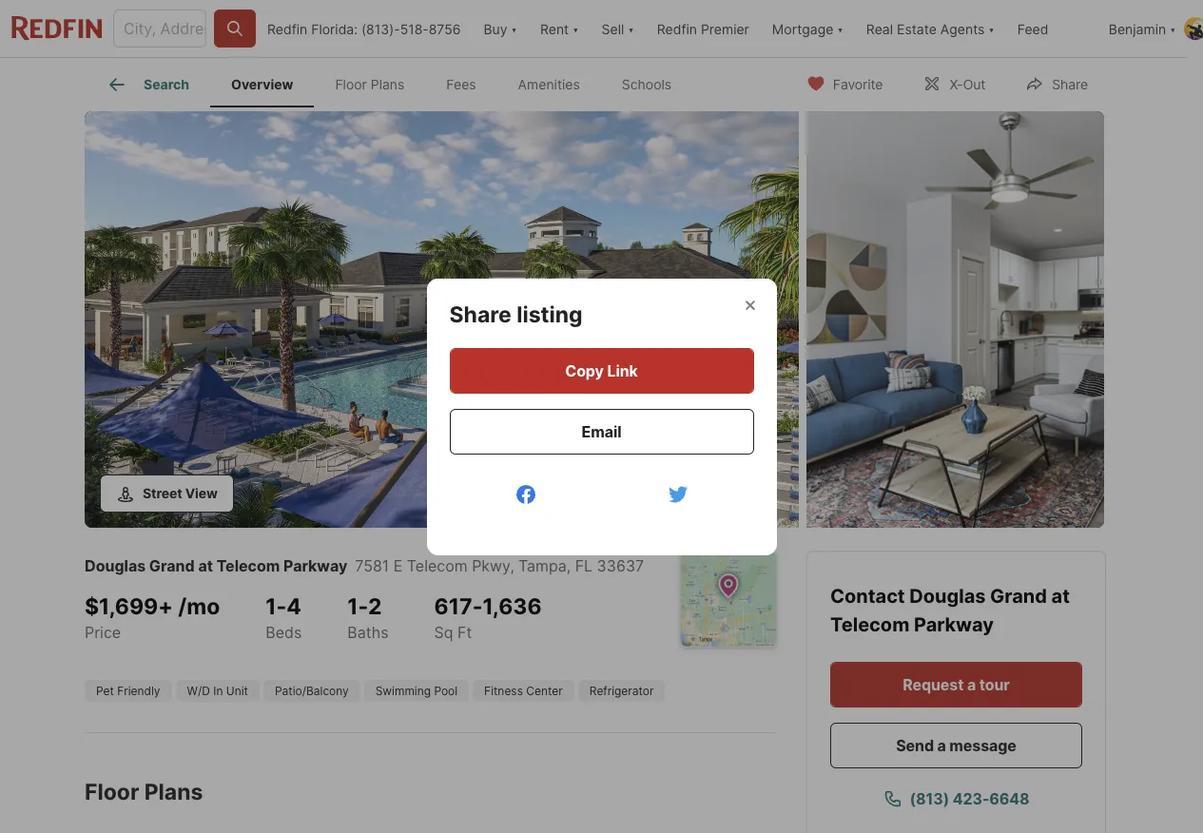 Task type: vqa. For each thing, say whether or not it's contained in the screenshot.
top 'of'
no



Task type: locate. For each thing, give the bounding box(es) containing it.
redfin premier
[[657, 20, 749, 37]]

douglas for douglas grand at telecom parkway 7581 e telecom pkwy , tampa , fl 33637
[[85, 557, 146, 576]]

1 horizontal spatial plans
[[371, 76, 405, 93]]

1 vertical spatial plans
[[144, 779, 203, 806]]

1- up beds
[[266, 593, 287, 620]]

grand
[[149, 557, 195, 576], [990, 585, 1047, 608]]

a inside the send a message button
[[938, 736, 946, 755]]

telecom up 1-4 beds
[[217, 557, 280, 576]]

0 horizontal spatial 1-
[[266, 593, 287, 620]]

a right the "send"
[[938, 736, 946, 755]]

parkway
[[284, 557, 347, 576], [914, 614, 994, 636]]

0 horizontal spatial share
[[449, 301, 512, 328]]

feed
[[1018, 20, 1049, 37]]

douglas up $1,699+
[[85, 557, 146, 576]]

image image
[[85, 111, 799, 528], [807, 111, 1104, 528]]

a left the tour
[[967, 675, 976, 694]]

grand inside douglas grand at telecom parkway
[[990, 585, 1047, 608]]

feed button
[[1006, 0, 1098, 57]]

0 horizontal spatial ,
[[510, 557, 515, 576]]

0 vertical spatial a
[[967, 675, 976, 694]]

share for share listing
[[449, 301, 512, 328]]

link
[[607, 361, 638, 380]]

unit
[[226, 684, 248, 698]]

0 horizontal spatial grand
[[149, 557, 195, 576]]

telecom right e
[[407, 557, 468, 576]]

33637
[[597, 557, 644, 576]]

1 horizontal spatial douglas
[[910, 585, 986, 608]]

0 vertical spatial plans
[[371, 76, 405, 93]]

0 vertical spatial at
[[198, 557, 213, 576]]

1 vertical spatial floor plans
[[85, 779, 203, 806]]

share
[[1052, 76, 1088, 92], [449, 301, 512, 328]]

(813)
[[910, 790, 949, 809]]

premier
[[701, 20, 749, 37]]

plans
[[371, 76, 405, 93], [144, 779, 203, 806]]

redfin left florida:
[[267, 20, 308, 37]]

1 horizontal spatial redfin
[[657, 20, 697, 37]]

listing
[[517, 301, 583, 328]]

share listing
[[449, 301, 583, 328]]

parkway for douglas grand at telecom parkway 7581 e telecom pkwy , tampa , fl 33637
[[284, 557, 347, 576]]

0 horizontal spatial a
[[938, 736, 946, 755]]

swimming
[[375, 684, 431, 698]]

overview tab
[[210, 62, 314, 107]]

schools
[[622, 76, 672, 93]]

0 vertical spatial share
[[1052, 76, 1088, 92]]

2 horizontal spatial telecom
[[830, 614, 910, 636]]

1 vertical spatial grand
[[990, 585, 1047, 608]]

redfin
[[267, 20, 308, 37], [657, 20, 697, 37]]

(813) 423-6648 link
[[830, 776, 1083, 822]]

0 horizontal spatial douglas
[[85, 557, 146, 576]]

0 horizontal spatial plans
[[144, 779, 203, 806]]

redfin inside button
[[657, 20, 697, 37]]

pet friendly
[[96, 684, 160, 698]]

1 horizontal spatial ,
[[567, 557, 571, 576]]

2 1- from the left
[[348, 593, 368, 620]]

1 horizontal spatial floor
[[335, 76, 367, 93]]

tab list
[[85, 58, 708, 107]]

1 horizontal spatial a
[[967, 675, 976, 694]]

1 vertical spatial floor
[[85, 779, 139, 806]]

at for douglas grand at telecom parkway
[[1052, 585, 1070, 608]]

search link
[[106, 73, 189, 96]]

1- inside 1-2 baths
[[348, 593, 368, 620]]

grand up /mo
[[149, 557, 195, 576]]

1-
[[266, 593, 287, 620], [348, 593, 368, 620]]

, left tampa
[[510, 557, 515, 576]]

share for share
[[1052, 76, 1088, 92]]

4
[[287, 593, 302, 620]]

fees tab
[[426, 62, 497, 107]]

share listing dialog
[[427, 278, 777, 555]]

1 horizontal spatial grand
[[990, 585, 1047, 608]]

parkway inside douglas grand at telecom parkway
[[914, 614, 994, 636]]

redfin florida: (813)-518-8756
[[267, 20, 461, 37]]

ft
[[458, 623, 472, 642]]

2 , from the left
[[567, 557, 571, 576]]

douglas inside douglas grand at telecom parkway
[[910, 585, 986, 608]]

1 vertical spatial parkway
[[914, 614, 994, 636]]

email button
[[449, 409, 754, 454]]

share inside 'share' button
[[1052, 76, 1088, 92]]

0 vertical spatial floor
[[335, 76, 367, 93]]

0 horizontal spatial parkway
[[284, 557, 347, 576]]

City, Address, School, Agent, ZIP search field
[[113, 10, 206, 48]]

a for request
[[967, 675, 976, 694]]

1 vertical spatial a
[[938, 736, 946, 755]]

a
[[967, 675, 976, 694], [938, 736, 946, 755]]

telecom for douglas grand at telecom parkway
[[830, 614, 910, 636]]

request a tour
[[903, 675, 1010, 694]]

1 redfin from the left
[[267, 20, 308, 37]]

0 vertical spatial parkway
[[284, 557, 347, 576]]

x-out
[[950, 76, 986, 92]]

1- up baths
[[348, 593, 368, 620]]

1 horizontal spatial 1-
[[348, 593, 368, 620]]

plans inside "floor plans" tab
[[371, 76, 405, 93]]

center
[[526, 684, 563, 698]]

at inside douglas grand at telecom parkway
[[1052, 585, 1070, 608]]

floor plans inside tab
[[335, 76, 405, 93]]

2 redfin from the left
[[657, 20, 697, 37]]

1 1- from the left
[[266, 593, 287, 620]]

parkway up 4
[[284, 557, 347, 576]]

fitness
[[484, 684, 523, 698]]

a for send
[[938, 736, 946, 755]]

1 vertical spatial at
[[1052, 585, 1070, 608]]

floor plans
[[335, 76, 405, 93], [85, 779, 203, 806]]

617-1,636 sq ft
[[434, 593, 542, 642]]

out
[[963, 76, 986, 92]]

fitness center
[[484, 684, 563, 698]]

telecom down contact
[[830, 614, 910, 636]]

floor
[[335, 76, 367, 93], [85, 779, 139, 806]]

grand for douglas grand at telecom parkway
[[990, 585, 1047, 608]]

message
[[950, 736, 1017, 755]]

0 horizontal spatial floor plans
[[85, 779, 203, 806]]

, left fl
[[567, 557, 571, 576]]

1 horizontal spatial share
[[1052, 76, 1088, 92]]

1 , from the left
[[510, 557, 515, 576]]

grand up the tour
[[990, 585, 1047, 608]]

w/d in unit
[[187, 684, 248, 698]]

x-
[[950, 76, 963, 92]]

redfin for redfin florida: (813)-518-8756
[[267, 20, 308, 37]]

douglas
[[85, 557, 146, 576], [910, 585, 986, 608]]

douglas for douglas grand at telecom parkway
[[910, 585, 986, 608]]

1 image image from the left
[[85, 111, 799, 528]]

2
[[368, 593, 382, 620]]

1 vertical spatial douglas
[[910, 585, 986, 608]]

street
[[143, 485, 182, 501]]

contact
[[830, 585, 910, 608]]

douglas up request a tour
[[910, 585, 986, 608]]

0 horizontal spatial floor
[[85, 779, 139, 806]]

,
[[510, 557, 515, 576], [567, 557, 571, 576]]

0 horizontal spatial image image
[[85, 111, 799, 528]]

0 horizontal spatial at
[[198, 557, 213, 576]]

1 horizontal spatial parkway
[[914, 614, 994, 636]]

pool
[[434, 684, 458, 698]]

floor inside "floor plans" tab
[[335, 76, 367, 93]]

1 horizontal spatial at
[[1052, 585, 1070, 608]]

1 horizontal spatial image image
[[807, 111, 1104, 528]]

parkway up request a tour
[[914, 614, 994, 636]]

a inside 'request a tour' button
[[967, 675, 976, 694]]

redfin left premier
[[657, 20, 697, 37]]

0 horizontal spatial redfin
[[267, 20, 308, 37]]

1- inside 1-4 beds
[[266, 593, 287, 620]]

telecom inside douglas grand at telecom parkway
[[830, 614, 910, 636]]

1 horizontal spatial floor plans
[[335, 76, 405, 93]]

share inside share listing 'dialog'
[[449, 301, 512, 328]]

1 vertical spatial share
[[449, 301, 512, 328]]

florida:
[[311, 20, 358, 37]]

share left listing
[[449, 301, 512, 328]]

share down feed button
[[1052, 76, 1088, 92]]

0 horizontal spatial telecom
[[217, 557, 280, 576]]

share button
[[1010, 63, 1104, 102]]

0 vertical spatial floor plans
[[335, 76, 405, 93]]

0 vertical spatial grand
[[149, 557, 195, 576]]

at for douglas grand at telecom parkway 7581 e telecom pkwy , tampa , fl 33637
[[198, 557, 213, 576]]

0 vertical spatial douglas
[[85, 557, 146, 576]]

at
[[198, 557, 213, 576], [1052, 585, 1070, 608]]



Task type: describe. For each thing, give the bounding box(es) containing it.
1 horizontal spatial telecom
[[407, 557, 468, 576]]

amenities
[[518, 76, 580, 93]]

in
[[213, 684, 223, 698]]

schools tab
[[601, 62, 693, 107]]

redfin for redfin premier
[[657, 20, 697, 37]]

share listing element
[[449, 278, 606, 328]]

grand for douglas grand at telecom parkway 7581 e telecom pkwy , tampa , fl 33637
[[149, 557, 195, 576]]

pkwy
[[472, 557, 510, 576]]

overview
[[231, 76, 293, 93]]

6648
[[990, 790, 1030, 809]]

7581
[[355, 557, 389, 576]]

tab list containing search
[[85, 58, 708, 107]]

douglas grand at telecom parkway
[[830, 585, 1070, 636]]

fl
[[575, 557, 593, 576]]

(813) 423-6648
[[910, 790, 1030, 809]]

1,636
[[483, 593, 542, 620]]

user photo image
[[1184, 17, 1203, 40]]

(813)-
[[362, 20, 400, 37]]

baths
[[348, 623, 389, 642]]

friendly
[[117, 684, 160, 698]]

2 image image from the left
[[807, 111, 1104, 528]]

617-
[[434, 593, 483, 620]]

x-out button
[[907, 63, 1002, 102]]

copy link button
[[449, 348, 754, 393]]

423-
[[953, 790, 990, 809]]

request
[[903, 675, 964, 694]]

favorite button
[[790, 63, 899, 102]]

douglas grand at telecom parkway 7581 e telecom pkwy , tampa , fl 33637
[[85, 557, 644, 576]]

tour
[[980, 675, 1010, 694]]

price
[[85, 623, 121, 642]]

swimming pool
[[375, 684, 458, 698]]

e
[[394, 557, 403, 576]]

tampa
[[518, 557, 567, 576]]

view
[[185, 485, 218, 501]]

request a tour button
[[830, 662, 1083, 708]]

w/d
[[187, 684, 210, 698]]

parkway for douglas grand at telecom parkway
[[914, 614, 994, 636]]

search
[[144, 76, 189, 93]]

1-2 baths
[[348, 593, 389, 642]]

street view button
[[100, 475, 234, 513]]

(813) 423-6648 button
[[830, 776, 1083, 822]]

floor plans tab
[[314, 62, 426, 107]]

copy link
[[565, 361, 638, 380]]

beds
[[266, 623, 302, 642]]

map entry image
[[681, 552, 776, 647]]

1- for 2
[[348, 593, 368, 620]]

518-
[[400, 20, 429, 37]]

1-4 beds
[[266, 593, 302, 642]]

pet
[[96, 684, 114, 698]]

send
[[896, 736, 934, 755]]

patio/balcony
[[275, 684, 349, 698]]

sq
[[434, 623, 453, 642]]

8756
[[429, 20, 461, 37]]

refrigerator
[[590, 684, 654, 698]]

street view
[[143, 485, 218, 501]]

send a message button
[[830, 723, 1083, 769]]

fees
[[447, 76, 476, 93]]

telecom for douglas grand at telecom parkway 7581 e telecom pkwy , tampa , fl 33637
[[217, 557, 280, 576]]

amenities tab
[[497, 62, 601, 107]]

$1,699+
[[85, 593, 173, 620]]

$1,699+ /mo price
[[85, 593, 220, 642]]

send a message
[[896, 736, 1017, 755]]

submit search image
[[225, 19, 244, 38]]

email
[[582, 422, 622, 441]]

/mo
[[178, 593, 220, 620]]

favorite
[[833, 76, 883, 92]]

copy
[[565, 361, 604, 380]]

redfin premier button
[[646, 0, 761, 57]]

1- for 4
[[266, 593, 287, 620]]



